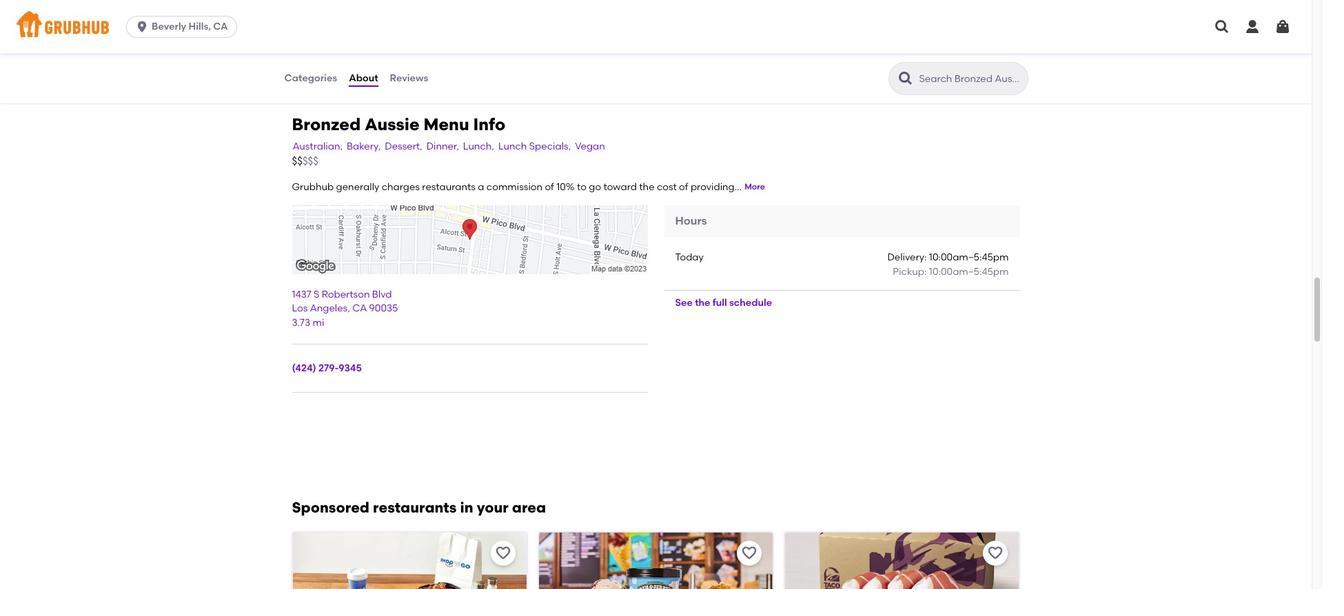 Task type: describe. For each thing, give the bounding box(es) containing it.
lunch, button
[[462, 139, 495, 154]]

search icon image
[[897, 70, 914, 87]]

(424) 279-9345
[[292, 362, 362, 374]]

9345
[[339, 362, 362, 374]]

menu
[[424, 115, 469, 135]]

save this restaurant image for taco bell logo
[[988, 545, 1004, 562]]

australian, button
[[292, 139, 343, 154]]

the inside button
[[695, 297, 710, 309]]

aussie
[[365, 115, 420, 135]]

Search Bronzed Aussie search field
[[918, 72, 1023, 85]]

lunch,
[[463, 140, 494, 152]]

dessert,
[[385, 140, 422, 152]]

bronzed
[[292, 115, 361, 135]]

ihop logo image
[[293, 533, 527, 589]]

blvd
[[372, 289, 392, 301]]

save this restaurant button for ben & jerry's logo
[[737, 541, 762, 566]]

sponsored restaurants in your area
[[292, 499, 546, 516]]

save this restaurant image for ihop logo
[[495, 545, 511, 562]]

delivery:
[[888, 252, 927, 264]]

your
[[477, 499, 509, 516]]

a
[[478, 181, 484, 193]]

about
[[349, 72, 378, 84]]

specials,
[[529, 140, 571, 152]]

to
[[577, 181, 587, 193]]

in
[[460, 499, 473, 516]]

90035
[[369, 303, 398, 315]]

delivery: 10:00am–5:45pm
[[888, 252, 1009, 264]]

area
[[512, 499, 546, 516]]

commission
[[487, 181, 543, 193]]

svg image
[[1214, 19, 1231, 35]]

ben & jerry's logo image
[[539, 533, 773, 589]]

robertson
[[322, 289, 370, 301]]

beverly hills, ca button
[[126, 16, 242, 38]]

pickup:
[[893, 266, 927, 278]]

dinner, button
[[426, 139, 460, 154]]

hours
[[675, 214, 707, 227]]

save this restaurant button for taco bell logo
[[983, 541, 1008, 566]]

main navigation navigation
[[0, 0, 1312, 54]]

ca inside button
[[213, 21, 228, 32]]

$$$$$
[[292, 155, 318, 167]]

beverly
[[152, 21, 186, 32]]

vegan button
[[574, 139, 606, 154]]

bakery,
[[347, 140, 381, 152]]

dessert, button
[[384, 139, 423, 154]]

0 vertical spatial the
[[639, 181, 655, 193]]

cost
[[657, 181, 677, 193]]

reviews
[[390, 72, 428, 84]]

hills,
[[189, 21, 211, 32]]

...
[[735, 181, 742, 193]]

see the full schedule button
[[664, 291, 783, 316]]

charges
[[382, 181, 420, 193]]

bakery, button
[[346, 139, 381, 154]]

australian, bakery, dessert, dinner, lunch, lunch specials, vegan
[[293, 140, 605, 152]]

3.73
[[292, 317, 310, 329]]

(424)
[[292, 362, 316, 374]]

2 horizontal spatial svg image
[[1275, 19, 1291, 35]]



Task type: vqa. For each thing, say whether or not it's contained in the screenshot.
Hills,
yes



Task type: locate. For each thing, give the bounding box(es) containing it.
restaurants
[[422, 181, 476, 193], [373, 499, 457, 516]]

0 horizontal spatial of
[[545, 181, 554, 193]]

3 save this restaurant image from the left
[[988, 545, 1004, 562]]

279-
[[318, 362, 339, 374]]

1 save this restaurant image from the left
[[495, 545, 511, 562]]

save this restaurant button
[[491, 541, 516, 566], [737, 541, 762, 566], [983, 541, 1008, 566]]

restaurants left 'in'
[[373, 499, 457, 516]]

ca
[[213, 21, 228, 32], [352, 303, 367, 315]]

1 vertical spatial restaurants
[[373, 499, 457, 516]]

2 save this restaurant image from the left
[[741, 545, 758, 562]]

1437
[[292, 289, 311, 301]]

restaurants left a
[[422, 181, 476, 193]]

beverly hills, ca
[[152, 21, 228, 32]]

1 vertical spatial the
[[695, 297, 710, 309]]

ca right the hills,
[[213, 21, 228, 32]]

today
[[675, 252, 704, 264]]

2 save this restaurant button from the left
[[737, 541, 762, 566]]

1 horizontal spatial ca
[[352, 303, 367, 315]]

lunch
[[498, 140, 527, 152]]

mi
[[313, 317, 324, 329]]

los
[[292, 303, 308, 315]]

2 of from the left
[[679, 181, 688, 193]]

sponsored
[[292, 499, 370, 516]]

lunch specials, button
[[498, 139, 572, 154]]

full
[[713, 297, 727, 309]]

svg image inside beverly hills, ca button
[[135, 20, 149, 34]]

ca inside 1437 s robertson blvd los angeles , ca 90035 3.73 mi
[[352, 303, 367, 315]]

save this restaurant image
[[495, 545, 511, 562], [741, 545, 758, 562], [988, 545, 1004, 562]]

(424) 279-9345 button
[[292, 362, 362, 376]]

schedule
[[729, 297, 772, 309]]

categories button
[[284, 54, 338, 103]]

go
[[589, 181, 601, 193]]

0 horizontal spatial svg image
[[135, 20, 149, 34]]

angeles
[[310, 303, 348, 315]]

pickup: 10:00am–5:45pm
[[893, 266, 1009, 278]]

0 horizontal spatial save this restaurant image
[[495, 545, 511, 562]]

2 horizontal spatial save this restaurant image
[[988, 545, 1004, 562]]

the left full
[[695, 297, 710, 309]]

1 horizontal spatial save this restaurant button
[[737, 541, 762, 566]]

taco bell logo image
[[785, 533, 1019, 589]]

grubhub
[[292, 181, 334, 193]]

info
[[473, 115, 506, 135]]

10:00am–5:45pm down delivery: 10:00am–5:45pm in the right top of the page
[[929, 266, 1009, 278]]

1437 s robertson blvd los angeles , ca 90035 3.73 mi
[[292, 289, 398, 329]]

ca right ,
[[352, 303, 367, 315]]

more
[[745, 182, 765, 192]]

toward
[[604, 181, 637, 193]]

of right cost
[[679, 181, 688, 193]]

dinner,
[[427, 140, 459, 152]]

s
[[314, 289, 319, 301]]

0 horizontal spatial ca
[[213, 21, 228, 32]]

more button
[[745, 182, 765, 194]]

1 horizontal spatial of
[[679, 181, 688, 193]]

the
[[639, 181, 655, 193], [695, 297, 710, 309]]

vegan
[[575, 140, 605, 152]]

0 vertical spatial restaurants
[[422, 181, 476, 193]]

1 save this restaurant button from the left
[[491, 541, 516, 566]]

2 10:00am–5:45pm from the top
[[929, 266, 1009, 278]]

0 horizontal spatial save this restaurant button
[[491, 541, 516, 566]]

generally
[[336, 181, 379, 193]]

0 vertical spatial ca
[[213, 21, 228, 32]]

see the full schedule
[[675, 297, 772, 309]]

save this restaurant image for ben & jerry's logo
[[741, 545, 758, 562]]

10%
[[556, 181, 575, 193]]

2 horizontal spatial save this restaurant button
[[983, 541, 1008, 566]]

svg image
[[1244, 19, 1261, 35], [1275, 19, 1291, 35], [135, 20, 149, 34]]

the left cost
[[639, 181, 655, 193]]

of
[[545, 181, 554, 193], [679, 181, 688, 193]]

$$
[[292, 155, 303, 167]]

categories
[[284, 72, 337, 84]]

1 horizontal spatial svg image
[[1244, 19, 1261, 35]]

1 vertical spatial ca
[[352, 303, 367, 315]]

australian,
[[293, 140, 343, 152]]

1 of from the left
[[545, 181, 554, 193]]

,
[[348, 303, 350, 315]]

10:00am–5:45pm for delivery: 10:00am–5:45pm
[[929, 252, 1009, 264]]

reviews button
[[389, 54, 429, 103]]

1 10:00am–5:45pm from the top
[[929, 252, 1009, 264]]

bronzed aussie menu info
[[292, 115, 506, 135]]

grubhub generally charges restaurants a commission of 10% to go toward the cost of providing ... more
[[292, 181, 765, 193]]

1 vertical spatial 10:00am–5:45pm
[[929, 266, 1009, 278]]

3 save this restaurant button from the left
[[983, 541, 1008, 566]]

0 vertical spatial 10:00am–5:45pm
[[929, 252, 1009, 264]]

1 horizontal spatial save this restaurant image
[[741, 545, 758, 562]]

10:00am–5:45pm up pickup: 10:00am–5:45pm
[[929, 252, 1009, 264]]

of left 10%
[[545, 181, 554, 193]]

10:00am–5:45pm
[[929, 252, 1009, 264], [929, 266, 1009, 278]]

see
[[675, 297, 693, 309]]

about button
[[348, 54, 379, 103]]

1 horizontal spatial the
[[695, 297, 710, 309]]

0 horizontal spatial the
[[639, 181, 655, 193]]

save this restaurant button for ihop logo
[[491, 541, 516, 566]]

10:00am–5:45pm for pickup: 10:00am–5:45pm
[[929, 266, 1009, 278]]

providing
[[691, 181, 735, 193]]



